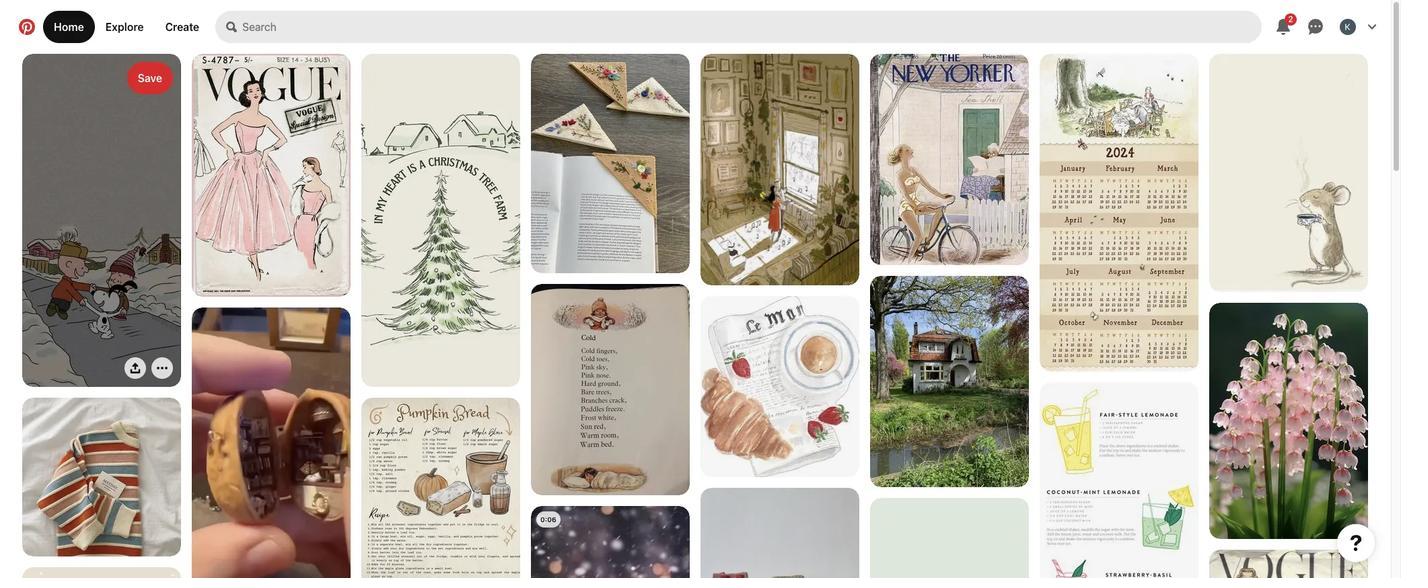 Task type: vqa. For each thing, say whether or not it's contained in the screenshot.
2
yes



Task type: locate. For each thing, give the bounding box(es) containing it.
save button
[[127, 62, 173, 94]]

this contains an image of: 1956 vintage vogue sewing pattern b36 dress evening gown (1409)  jacques heim  vogue 1343 image
[[1209, 550, 1368, 578]]

Search text field
[[242, 11, 1262, 43]]

this contains an image of: le petit dejeuner - french breakfast art print image
[[701, 296, 859, 477]]

2
[[1288, 14, 1293, 24]]

explore
[[105, 21, 144, 33]]

home link
[[43, 11, 95, 43]]

home
[[54, 21, 84, 33]]

explore link
[[95, 11, 154, 43]]

this contains an image of: miniature italian house, little house, tiny house, ceramic houses, miniature house, fairy house, clay houses, miniatures, small houses image
[[701, 488, 859, 578]]

this contains an image of: @spectrumshift image
[[361, 54, 520, 397]]

hi! welcome to my store, it's really nice to see you here. good news! 🎉 you're one step closer to touching somebody's life whom you never met and making its dreams come true! this is a real small business with high hopes and irrepressible goals. --- vintage stripe sweatshirt. enjoy a colorful vintage jumper that is both soft and warm. this vintage sweatshirt is part of our vintage frshclthsco sweatshirt collection - individually hand-picked by our team to ensure the best standard of quality, th image
[[22, 398, 181, 557]]

this contains an image of: image
[[22, 54, 181, 397], [701, 54, 859, 286], [1040, 54, 1199, 371], [1209, 54, 1368, 292], [531, 284, 690, 495], [1209, 303, 1368, 539], [870, 498, 1029, 578], [531, 506, 690, 578], [22, 567, 181, 578]]

this contains: cottage, cottage core, woods, aesthetic, coquette aesthetic image
[[870, 276, 1029, 487]]

create link
[[154, 11, 210, 43]]

kendall parks image
[[1340, 19, 1356, 35]]



Task type: describe. For each thing, give the bounding box(es) containing it.
this contains an image of: a vintage halloween: photo image
[[361, 398, 520, 578]]

search icon image
[[226, 22, 237, 32]]

lemonades   for article 1 image
[[1040, 382, 1199, 578]]

this contains an image of: art print: irvin's the new yorker cover - august 6, 1955, 12x9in. image
[[870, 54, 1029, 265]]

save list
[[0, 54, 1391, 578]]

this contains an image of: floral felt corner bookmark, hand embroidered bookmarks, book lover gift, book accessories, early christmas gift idea image
[[531, 54, 690, 273]]

this contains an image of: modèle de couture vintage des années 1950 50 robe de soirée robe de bal slim ou jupe complète bustier bustier bust 34 reproduction image
[[192, 54, 351, 297]]

2 button
[[1267, 11, 1299, 43]]

create
[[165, 21, 199, 33]]

save
[[138, 72, 162, 84]]



